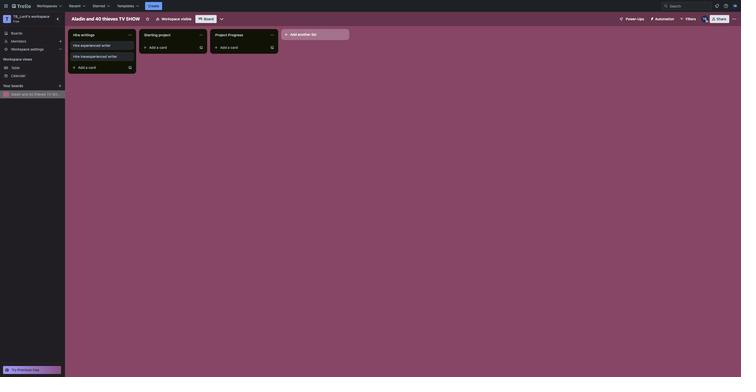Task type: vqa. For each thing, say whether or not it's contained in the screenshot.
the right The Tv
yes



Task type: locate. For each thing, give the bounding box(es) containing it.
add a card button for progress
[[212, 44, 268, 52]]

add down starting
[[149, 45, 156, 50]]

0 vertical spatial writer
[[102, 43, 111, 48]]

hire
[[73, 33, 80, 37], [73, 43, 80, 48], [73, 54, 80, 59]]

40
[[95, 16, 101, 22], [29, 92, 33, 96]]

2 horizontal spatial card
[[231, 45, 238, 50]]

a
[[157, 45, 159, 50], [228, 45, 230, 50], [86, 65, 88, 70]]

0 vertical spatial and
[[86, 16, 94, 22]]

starting
[[144, 33, 158, 37]]

0 vertical spatial tv
[[119, 16, 125, 22]]

workspace inside dropdown button
[[11, 47, 29, 51]]

2 hire from the top
[[73, 43, 80, 48]]

40 down your boards with 1 items element
[[29, 92, 33, 96]]

add a card button down the starting project text box
[[141, 44, 197, 52]]

0 horizontal spatial card
[[89, 65, 96, 70]]

workspace for workspace settings
[[11, 47, 29, 51]]

1 horizontal spatial show
[[126, 16, 140, 22]]

thieves inside text box
[[102, 16, 118, 22]]

0 vertical spatial show
[[126, 16, 140, 22]]

add a card down starting project
[[149, 45, 167, 50]]

hire inside hire writings text field
[[73, 33, 80, 37]]

workspace left "visible"
[[162, 17, 180, 21]]

0 horizontal spatial add a card
[[78, 65, 96, 70]]

1 vertical spatial workspace
[[11, 47, 29, 51]]

another
[[298, 32, 311, 37]]

add down project
[[220, 45, 227, 50]]

0 horizontal spatial aladin
[[11, 92, 21, 96]]

add another list
[[291, 32, 317, 37]]

0 vertical spatial aladin
[[72, 16, 85, 22]]

0 vertical spatial 40
[[95, 16, 101, 22]]

card down inexexperienced
[[89, 65, 96, 70]]

1 horizontal spatial card
[[160, 45, 167, 50]]

tb_lord (tylerblack44) image
[[702, 16, 709, 23]]

writer inside "link"
[[108, 54, 117, 59]]

1 vertical spatial aladin and 40 thieves tv show
[[11, 92, 63, 96]]

1 vertical spatial aladin
[[11, 92, 21, 96]]

hire inexexperienced writer
[[73, 54, 117, 59]]

add a card button
[[141, 44, 197, 52], [212, 44, 268, 52], [70, 64, 126, 72]]

create from template… image
[[199, 46, 203, 50], [271, 46, 275, 50], [128, 66, 132, 70]]

1 hire from the top
[[73, 33, 80, 37]]

show
[[126, 16, 140, 22], [52, 92, 63, 96]]

a for writings
[[86, 65, 88, 70]]

1 horizontal spatial thieves
[[102, 16, 118, 22]]

free
[[33, 368, 39, 372]]

1 horizontal spatial add a card
[[149, 45, 167, 50]]

1 vertical spatial 40
[[29, 92, 33, 96]]

1 horizontal spatial aladin
[[72, 16, 85, 22]]

workspace settings button
[[0, 45, 65, 53]]

thieves down starred dropdown button
[[102, 16, 118, 22]]

writer
[[102, 43, 111, 48], [108, 54, 117, 59]]

tyler black (tylerblack44) image
[[733, 3, 739, 9]]

workspace inside button
[[162, 17, 180, 21]]

3 hire from the top
[[73, 54, 80, 59]]

tv
[[119, 16, 125, 22], [47, 92, 51, 96]]

boards
[[12, 84, 23, 88]]

this member is an admin of this board. image
[[706, 20, 709, 23]]

hire inside hire experienced writer link
[[73, 43, 80, 48]]

card down "progress"
[[231, 45, 238, 50]]

aladin and 40 thieves tv show down starred dropdown button
[[72, 16, 140, 22]]

a down starting project
[[157, 45, 159, 50]]

writings
[[81, 33, 95, 37]]

and
[[86, 16, 94, 22], [22, 92, 28, 96]]

add down inexexperienced
[[78, 65, 85, 70]]

experienced
[[81, 43, 101, 48]]

1 horizontal spatial aladin and 40 thieves tv show
[[72, 16, 140, 22]]

project
[[215, 33, 227, 37]]

views
[[23, 57, 32, 61]]

add inside button
[[291, 32, 297, 37]]

thieves down your boards with 1 items element
[[34, 92, 46, 96]]

writer for hire experienced writer
[[102, 43, 111, 48]]

aladin down boards
[[11, 92, 21, 96]]

card down project
[[160, 45, 167, 50]]

show down templates popup button
[[126, 16, 140, 22]]

aladin and 40 thieves tv show down your boards with 1 items element
[[11, 92, 63, 96]]

card for project
[[160, 45, 167, 50]]

hire left writings
[[73, 33, 80, 37]]

t link
[[3, 15, 11, 23]]

2 vertical spatial workspace
[[3, 57, 22, 61]]

tb_lord's
[[13, 14, 30, 19]]

0 horizontal spatial create from template… image
[[128, 66, 132, 70]]

hire for hire inexexperienced writer
[[73, 54, 80, 59]]

0 horizontal spatial thieves
[[34, 92, 46, 96]]

40 down starred
[[95, 16, 101, 22]]

hire inexexperienced writer link
[[73, 54, 131, 59]]

a down project progress
[[228, 45, 230, 50]]

add a card for writings
[[78, 65, 96, 70]]

1 vertical spatial and
[[22, 92, 28, 96]]

aladin and 40 thieves tv show link
[[11, 92, 63, 97]]

2 vertical spatial hire
[[73, 54, 80, 59]]

add a card
[[149, 45, 167, 50], [220, 45, 238, 50], [78, 65, 96, 70]]

Board name text field
[[69, 15, 143, 23]]

0 vertical spatial thieves
[[102, 16, 118, 22]]

primary element
[[0, 0, 742, 12]]

list
[[312, 32, 317, 37]]

0 horizontal spatial aladin and 40 thieves tv show
[[11, 92, 63, 96]]

aladin and 40 thieves tv show inside aladin and 40 thieves tv show text box
[[72, 16, 140, 22]]

0 vertical spatial hire
[[73, 33, 80, 37]]

1 horizontal spatial tv
[[119, 16, 125, 22]]

card
[[160, 45, 167, 50], [231, 45, 238, 50], [89, 65, 96, 70]]

project
[[159, 33, 171, 37]]

writer down hire experienced writer link
[[108, 54, 117, 59]]

card for progress
[[231, 45, 238, 50]]

hire left inexexperienced
[[73, 54, 80, 59]]

create
[[148, 4, 159, 8]]

tv down templates
[[119, 16, 125, 22]]

1 vertical spatial hire
[[73, 43, 80, 48]]

workspace for workspace visible
[[162, 17, 180, 21]]

workspaces button
[[34, 2, 65, 10]]

starting project
[[144, 33, 171, 37]]

premium
[[18, 368, 32, 372]]

table
[[11, 66, 20, 70]]

aladin and 40 thieves tv show
[[72, 16, 140, 22], [11, 92, 63, 96]]

workspaces
[[37, 4, 57, 8]]

1 horizontal spatial and
[[86, 16, 94, 22]]

Hire writings text field
[[70, 31, 125, 39]]

your boards with 1 items element
[[3, 83, 51, 89]]

add a card button down "hire inexexperienced writer"
[[70, 64, 126, 72]]

workspace down the members
[[11, 47, 29, 51]]

add a card down inexexperienced
[[78, 65, 96, 70]]

add a card down project progress
[[220, 45, 238, 50]]

hire inside hire inexexperienced writer "link"
[[73, 54, 80, 59]]

1 vertical spatial writer
[[108, 54, 117, 59]]

back to home image
[[12, 2, 31, 10]]

workspace for workspace views
[[3, 57, 22, 61]]

thieves
[[102, 16, 118, 22], [34, 92, 46, 96]]

add a card for project
[[149, 45, 167, 50]]

share button
[[710, 15, 730, 23]]

0 horizontal spatial add a card button
[[70, 64, 126, 72]]

0 vertical spatial aladin and 40 thieves tv show
[[72, 16, 140, 22]]

2 horizontal spatial add a card button
[[212, 44, 268, 52]]

1 horizontal spatial 40
[[95, 16, 101, 22]]

1 horizontal spatial a
[[157, 45, 159, 50]]

power-ups
[[626, 17, 645, 21]]

hire down hire writings
[[73, 43, 80, 48]]

add
[[291, 32, 297, 37], [149, 45, 156, 50], [220, 45, 227, 50], [78, 65, 85, 70]]

workspace
[[31, 14, 49, 19]]

workspace
[[162, 17, 180, 21], [11, 47, 29, 51], [3, 57, 22, 61]]

and down your boards with 1 items element
[[22, 92, 28, 96]]

1 vertical spatial tv
[[47, 92, 51, 96]]

add a card button down the project progress text field
[[212, 44, 268, 52]]

add left another at top left
[[291, 32, 297, 37]]

search image
[[665, 4, 669, 8]]

and down starred
[[86, 16, 94, 22]]

a down inexexperienced
[[86, 65, 88, 70]]

a for project
[[157, 45, 159, 50]]

aladin down recent dropdown button
[[72, 16, 85, 22]]

0 horizontal spatial tv
[[47, 92, 51, 96]]

workspace up table
[[3, 57, 22, 61]]

0 vertical spatial workspace
[[162, 17, 180, 21]]

and inside text box
[[86, 16, 94, 22]]

1 vertical spatial show
[[52, 92, 63, 96]]

1 horizontal spatial add a card button
[[141, 44, 197, 52]]

create from template… image for starting project
[[199, 46, 203, 50]]

1 vertical spatial thieves
[[34, 92, 46, 96]]

hire experienced writer link
[[73, 43, 131, 48]]

0 horizontal spatial show
[[52, 92, 63, 96]]

try premium free
[[12, 368, 39, 372]]

2 horizontal spatial a
[[228, 45, 230, 50]]

try premium free button
[[3, 366, 61, 374]]

power-
[[626, 17, 638, 21]]

0 horizontal spatial 40
[[29, 92, 33, 96]]

show down add board image
[[52, 92, 63, 96]]

writer up hire inexexperienced writer "link"
[[102, 43, 111, 48]]

tv down calendar 'link'
[[47, 92, 51, 96]]

2 horizontal spatial add a card
[[220, 45, 238, 50]]

0 horizontal spatial a
[[86, 65, 88, 70]]

create from template… image for project progress
[[271, 46, 275, 50]]

2 horizontal spatial create from template… image
[[271, 46, 275, 50]]

share
[[718, 17, 727, 21]]

aladin
[[72, 16, 85, 22], [11, 92, 21, 96]]

visible
[[181, 17, 192, 21]]

table link
[[11, 65, 62, 70]]

1 horizontal spatial create from template… image
[[199, 46, 203, 50]]

free
[[13, 20, 19, 23]]

members
[[11, 39, 26, 43]]

settings
[[30, 47, 44, 51]]

members link
[[0, 37, 65, 45]]



Task type: describe. For each thing, give the bounding box(es) containing it.
board
[[204, 17, 214, 21]]

0 notifications image
[[715, 3, 721, 9]]

aladin inside aladin and 40 thieves tv show link
[[11, 92, 21, 96]]

sm image
[[649, 15, 656, 22]]

a for progress
[[228, 45, 230, 50]]

recent
[[69, 4, 81, 8]]

hire experienced writer
[[73, 43, 111, 48]]

ups
[[638, 17, 645, 21]]

show inside aladin and 40 thieves tv show text box
[[126, 16, 140, 22]]

writer for hire inexexperienced writer
[[108, 54, 117, 59]]

workspace visible button
[[153, 15, 195, 23]]

add another list button
[[282, 29, 350, 40]]

templates
[[117, 4, 134, 8]]

open information menu image
[[724, 4, 729, 9]]

boards
[[11, 31, 22, 35]]

your
[[3, 84, 11, 88]]

add board image
[[58, 84, 62, 88]]

hire for hire experienced writer
[[73, 43, 80, 48]]

0 horizontal spatial and
[[22, 92, 28, 96]]

show menu image
[[733, 17, 738, 22]]

aladin inside aladin and 40 thieves tv show text box
[[72, 16, 85, 22]]

filters button
[[679, 15, 698, 23]]

40 inside text box
[[95, 16, 101, 22]]

add for starting project
[[149, 45, 156, 50]]

workspace views
[[3, 57, 32, 61]]

recent button
[[66, 2, 89, 10]]

board link
[[196, 15, 217, 23]]

Starting project text field
[[141, 31, 196, 39]]

calendar
[[11, 74, 26, 78]]

card for writings
[[89, 65, 96, 70]]

your boards
[[3, 84, 23, 88]]

boards link
[[0, 29, 65, 37]]

Project Progress text field
[[212, 31, 267, 39]]

add a card for progress
[[220, 45, 238, 50]]

starred button
[[90, 2, 113, 10]]

show inside aladin and 40 thieves tv show link
[[52, 92, 63, 96]]

hire writings
[[73, 33, 95, 37]]

tb_lord's workspace free
[[13, 14, 49, 23]]

starred
[[93, 4, 105, 8]]

progress
[[228, 33, 243, 37]]

add for project progress
[[220, 45, 227, 50]]

customize views image
[[219, 17, 224, 22]]

try
[[12, 368, 17, 372]]

project progress
[[215, 33, 243, 37]]

calendar link
[[11, 73, 62, 78]]

tb_lord's workspace link
[[13, 14, 49, 19]]

workspace visible
[[162, 17, 192, 21]]

Search field
[[669, 2, 713, 10]]

create from template… image for hire writings
[[128, 66, 132, 70]]

hire for hire writings
[[73, 33, 80, 37]]

add for hire writings
[[78, 65, 85, 70]]

workspace settings
[[11, 47, 44, 51]]

automation button
[[649, 15, 678, 23]]

tv inside text box
[[119, 16, 125, 22]]

create button
[[145, 2, 162, 10]]

star or unstar board image
[[146, 17, 150, 21]]

add a card button for project
[[141, 44, 197, 52]]

inexexperienced
[[81, 54, 107, 59]]

workspace navigation collapse icon image
[[55, 16, 62, 23]]

templates button
[[114, 2, 142, 10]]

t
[[5, 16, 9, 22]]

power-ups button
[[616, 15, 648, 23]]

add a card button for writings
[[70, 64, 126, 72]]

filters
[[686, 17, 697, 21]]

automation
[[656, 17, 675, 21]]



